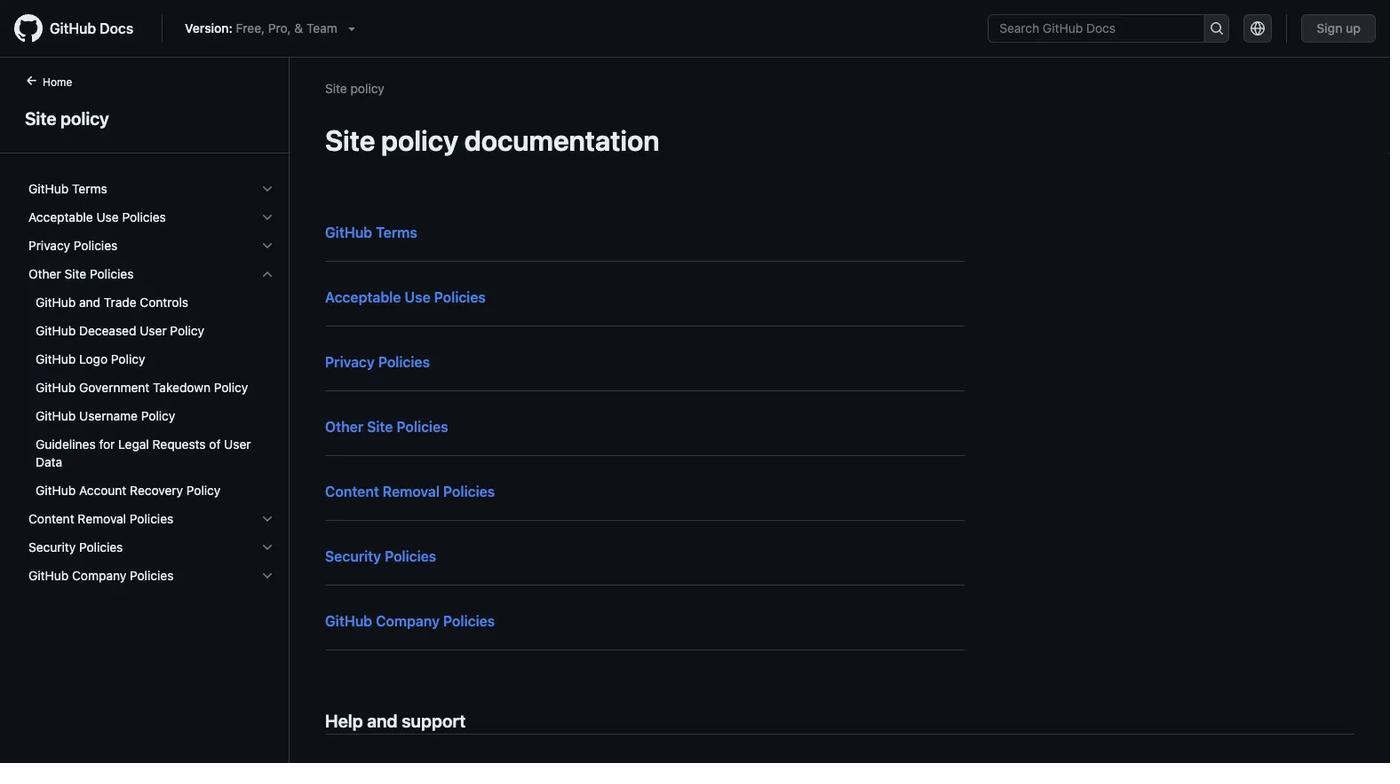 Task type: vqa. For each thing, say whether or not it's contained in the screenshot.
Team
yes



Task type: locate. For each thing, give the bounding box(es) containing it.
1 vertical spatial and
[[367, 711, 398, 731]]

github company policies down 'security policies' dropdown button
[[28, 569, 174, 584]]

3 sc 9kayk9 0 image from the top
[[260, 512, 274, 527]]

0 vertical spatial company
[[72, 569, 126, 584]]

site policy link up github terms dropdown button
[[21, 105, 267, 131]]

1 sc 9kayk9 0 image from the top
[[260, 182, 274, 196]]

0 horizontal spatial site policy link
[[21, 105, 267, 131]]

policy inside "link"
[[186, 484, 221, 498]]

and inside other site policies element
[[79, 295, 100, 310]]

1 horizontal spatial acceptable use policies
[[325, 289, 486, 306]]

content down data
[[28, 512, 74, 527]]

1 horizontal spatial removal
[[383, 484, 440, 500]]

sc 9kayk9 0 image inside content removal policies dropdown button
[[260, 512, 274, 527]]

0 horizontal spatial privacy
[[28, 238, 70, 253]]

use up the privacy policies link
[[404, 289, 431, 306]]

5 sc 9kayk9 0 image from the top
[[260, 569, 274, 584]]

sign
[[1316, 21, 1342, 36]]

privacy up other site policies link
[[325, 354, 375, 371]]

security policies down account on the left of page
[[28, 540, 123, 555]]

1 vertical spatial use
[[404, 289, 431, 306]]

0 vertical spatial other site policies
[[28, 267, 134, 282]]

0 vertical spatial other
[[28, 267, 61, 282]]

1 vertical spatial content removal policies
[[28, 512, 173, 527]]

1 vertical spatial github terms
[[325, 224, 417, 241]]

policy for takedown
[[214, 381, 248, 395]]

sc 9kayk9 0 image for content removal policies
[[260, 512, 274, 527]]

1 horizontal spatial acceptable
[[325, 289, 401, 306]]

1 vertical spatial privacy
[[325, 354, 375, 371]]

github company policies down security policies link in the left of the page
[[325, 613, 495, 630]]

policy down github government takedown policy link
[[141, 409, 175, 424]]

acceptable use policies
[[28, 210, 166, 225], [325, 289, 486, 306]]

company inside dropdown button
[[72, 569, 126, 584]]

help
[[325, 711, 363, 731]]

sc 9kayk9 0 image
[[260, 182, 274, 196], [260, 267, 274, 282]]

privacy policies button
[[21, 232, 282, 260]]

policy
[[170, 324, 204, 338], [111, 352, 145, 367], [214, 381, 248, 395], [141, 409, 175, 424], [186, 484, 221, 498]]

sc 9kayk9 0 image inside other site policies dropdown button
[[260, 267, 274, 282]]

0 horizontal spatial removal
[[78, 512, 126, 527]]

1 sc 9kayk9 0 image from the top
[[260, 210, 274, 225]]

0 vertical spatial site policy
[[325, 81, 384, 95]]

privacy
[[28, 238, 70, 253], [325, 354, 375, 371]]

content up security policies link in the left of the page
[[325, 484, 379, 500]]

github government takedown policy
[[36, 381, 248, 395]]

policy down controls at the left
[[170, 324, 204, 338]]

privacy policies
[[28, 238, 117, 253], [325, 354, 430, 371]]

0 vertical spatial use
[[96, 210, 119, 225]]

site policy down the home "link"
[[25, 107, 109, 128]]

0 horizontal spatial security policies
[[28, 540, 123, 555]]

privacy policies up github and trade controls
[[28, 238, 117, 253]]

2 other site policies element from the top
[[14, 289, 289, 505]]

github
[[50, 20, 96, 37], [28, 182, 69, 196], [325, 224, 372, 241], [36, 295, 76, 310], [36, 324, 76, 338], [36, 352, 76, 367], [36, 381, 76, 395], [36, 409, 76, 424], [36, 484, 76, 498], [28, 569, 69, 584], [325, 613, 372, 630]]

1 horizontal spatial other site policies
[[325, 419, 448, 436]]

terms up acceptable use policies dropdown button
[[72, 182, 107, 196]]

github terms up acceptable use policies link
[[325, 224, 417, 241]]

policies
[[122, 210, 166, 225], [74, 238, 117, 253], [90, 267, 134, 282], [434, 289, 486, 306], [378, 354, 430, 371], [397, 419, 448, 436], [443, 484, 495, 500], [130, 512, 173, 527], [79, 540, 123, 555], [385, 548, 436, 565], [130, 569, 174, 584], [443, 613, 495, 630]]

documentation
[[464, 123, 660, 157]]

sc 9kayk9 0 image
[[260, 210, 274, 225], [260, 239, 274, 253], [260, 512, 274, 527], [260, 541, 274, 555], [260, 569, 274, 584]]

github company policies
[[28, 569, 174, 584], [325, 613, 495, 630]]

1 vertical spatial site policy
[[25, 107, 109, 128]]

removal down other site policies link
[[383, 484, 440, 500]]

1 horizontal spatial site policy link
[[325, 81, 384, 95]]

0 horizontal spatial acceptable
[[28, 210, 93, 225]]

acceptable use policies down github terms dropdown button
[[28, 210, 166, 225]]

github deceased user policy link
[[21, 317, 282, 346]]

github logo policy link
[[21, 346, 282, 374]]

1 horizontal spatial and
[[367, 711, 398, 731]]

0 horizontal spatial security
[[28, 540, 76, 555]]

content removal policies down account on the left of page
[[28, 512, 173, 527]]

0 vertical spatial content removal policies
[[325, 484, 495, 500]]

policy for recovery
[[186, 484, 221, 498]]

1 vertical spatial company
[[376, 613, 440, 630]]

sc 9kayk9 0 image for other site policies
[[260, 267, 274, 282]]

4 sc 9kayk9 0 image from the top
[[260, 541, 274, 555]]

other up github and trade controls
[[28, 267, 61, 282]]

site policy link down triangle down image
[[325, 81, 384, 95]]

removal inside content removal policies dropdown button
[[78, 512, 126, 527]]

government
[[79, 381, 150, 395]]

policy right takedown
[[214, 381, 248, 395]]

1 vertical spatial acceptable use policies
[[325, 289, 486, 306]]

home link
[[18, 74, 101, 91]]

company
[[72, 569, 126, 584], [376, 613, 440, 630]]

0 vertical spatial terms
[[72, 182, 107, 196]]

1 horizontal spatial other
[[325, 419, 363, 436]]

content
[[325, 484, 379, 500], [28, 512, 74, 527]]

0 horizontal spatial site policy
[[25, 107, 109, 128]]

0 vertical spatial github company policies
[[28, 569, 174, 584]]

security policies up github company policies link in the left of the page
[[325, 548, 436, 565]]

policy right recovery
[[186, 484, 221, 498]]

github deceased user policy
[[36, 324, 204, 338]]

1 vertical spatial github company policies
[[325, 613, 495, 630]]

other site policies
[[28, 267, 134, 282], [325, 419, 448, 436]]

sc 9kayk9 0 image inside privacy policies dropdown button
[[260, 239, 274, 253]]

github terms up acceptable use policies dropdown button
[[28, 182, 107, 196]]

1 other site policies element from the top
[[14, 260, 289, 505]]

other site policies down the privacy policies link
[[325, 419, 448, 436]]

sc 9kayk9 0 image inside 'security policies' dropdown button
[[260, 541, 274, 555]]

site policy for rightmost the site policy link
[[325, 81, 384, 95]]

site policy
[[325, 81, 384, 95], [25, 107, 109, 128]]

site policy link
[[325, 81, 384, 95], [21, 105, 267, 131]]

and left trade
[[79, 295, 100, 310]]

security up github company policies link in the left of the page
[[325, 548, 381, 565]]

other down the privacy policies link
[[325, 419, 363, 436]]

content removal policies
[[325, 484, 495, 500], [28, 512, 173, 527]]

0 horizontal spatial github company policies
[[28, 569, 174, 584]]

site policy down triangle down image
[[325, 81, 384, 95]]

0 horizontal spatial content
[[28, 512, 74, 527]]

0 vertical spatial user
[[140, 324, 167, 338]]

0 vertical spatial content
[[325, 484, 379, 500]]

guidelines for legal requests of user data link
[[21, 431, 282, 477]]

1 vertical spatial acceptable
[[325, 289, 401, 306]]

0 horizontal spatial company
[[72, 569, 126, 584]]

0 horizontal spatial acceptable use policies
[[28, 210, 166, 225]]

select language: current language is english image
[[1251, 21, 1265, 36]]

Search GitHub Docs search field
[[989, 15, 1204, 42]]

1 vertical spatial other
[[325, 419, 363, 436]]

username
[[79, 409, 138, 424]]

use
[[96, 210, 119, 225], [404, 289, 431, 306]]

1 horizontal spatial user
[[224, 437, 251, 452]]

1 horizontal spatial company
[[376, 613, 440, 630]]

company down security policies link in the left of the page
[[376, 613, 440, 630]]

scroll to top image
[[1344, 718, 1358, 732]]

sc 9kayk9 0 image for acceptable use policies
[[260, 210, 274, 225]]

legal
[[118, 437, 149, 452]]

sc 9kayk9 0 image inside acceptable use policies dropdown button
[[260, 210, 274, 225]]

1 horizontal spatial privacy policies
[[325, 354, 430, 371]]

sc 9kayk9 0 image for privacy policies
[[260, 239, 274, 253]]

other site policies up github and trade controls
[[28, 267, 134, 282]]

2 sc 9kayk9 0 image from the top
[[260, 267, 274, 282]]

0 vertical spatial sc 9kayk9 0 image
[[260, 182, 274, 196]]

2 sc 9kayk9 0 image from the top
[[260, 239, 274, 253]]

0 vertical spatial privacy
[[28, 238, 70, 253]]

and
[[79, 295, 100, 310], [367, 711, 398, 731]]

removal
[[383, 484, 440, 500], [78, 512, 126, 527]]

sc 9kayk9 0 image inside github company policies dropdown button
[[260, 569, 274, 584]]

0 horizontal spatial use
[[96, 210, 119, 225]]

and right help
[[367, 711, 398, 731]]

&
[[294, 21, 303, 36]]

site
[[325, 81, 347, 95], [25, 107, 56, 128], [325, 123, 375, 157], [64, 267, 86, 282], [367, 419, 393, 436]]

sc 9kayk9 0 image for security policies
[[260, 541, 274, 555]]

0 horizontal spatial github terms
[[28, 182, 107, 196]]

1 horizontal spatial site policy
[[325, 81, 384, 95]]

0 horizontal spatial other site policies
[[28, 267, 134, 282]]

acceptable
[[28, 210, 93, 225], [325, 289, 401, 306]]

0 vertical spatial acceptable use policies
[[28, 210, 166, 225]]

site inside dropdown button
[[64, 267, 86, 282]]

1 horizontal spatial github company policies
[[325, 613, 495, 630]]

0 vertical spatial acceptable
[[28, 210, 93, 225]]

up
[[1346, 21, 1361, 36]]

github terms
[[28, 182, 107, 196], [325, 224, 417, 241]]

security policies inside dropdown button
[[28, 540, 123, 555]]

security
[[28, 540, 76, 555], [325, 548, 381, 565]]

0 vertical spatial privacy policies
[[28, 238, 117, 253]]

0 horizontal spatial terms
[[72, 182, 107, 196]]

site policy for the bottom the site policy link
[[25, 107, 109, 128]]

logo
[[79, 352, 108, 367]]

user down github and trade controls link
[[140, 324, 167, 338]]

1 horizontal spatial github terms
[[325, 224, 417, 241]]

github docs
[[50, 20, 133, 37]]

acceptable use policies up the privacy policies link
[[325, 289, 486, 306]]

0 horizontal spatial user
[[140, 324, 167, 338]]

github username policy
[[36, 409, 175, 424]]

1 vertical spatial site policy link
[[21, 105, 267, 131]]

policy
[[350, 81, 384, 95], [60, 107, 109, 128], [381, 123, 458, 157]]

0 horizontal spatial other
[[28, 267, 61, 282]]

other
[[28, 267, 61, 282], [325, 419, 363, 436]]

help and support
[[325, 711, 466, 731]]

use down github terms dropdown button
[[96, 210, 119, 225]]

1 horizontal spatial content removal policies
[[325, 484, 495, 500]]

user right of
[[224, 437, 251, 452]]

1 vertical spatial user
[[224, 437, 251, 452]]

privacy policies up other site policies link
[[325, 354, 430, 371]]

other site policies element
[[14, 260, 289, 505], [14, 289, 289, 505]]

version:
[[185, 21, 233, 36]]

1 vertical spatial sc 9kayk9 0 image
[[260, 267, 274, 282]]

version: free, pro, & team
[[185, 21, 337, 36]]

content removal policies down other site policies link
[[325, 484, 495, 500]]

removal down account on the left of page
[[78, 512, 126, 527]]

sc 9kayk9 0 image inside github terms dropdown button
[[260, 182, 274, 196]]

1 vertical spatial other site policies
[[325, 419, 448, 436]]

0 horizontal spatial and
[[79, 295, 100, 310]]

1 horizontal spatial terms
[[376, 224, 417, 241]]

1 vertical spatial content
[[28, 512, 74, 527]]

0 horizontal spatial content removal policies
[[28, 512, 173, 527]]

security policies
[[28, 540, 123, 555], [325, 548, 436, 565]]

user
[[140, 324, 167, 338], [224, 437, 251, 452]]

security down data
[[28, 540, 76, 555]]

0 vertical spatial and
[[79, 295, 100, 310]]

1 horizontal spatial content
[[325, 484, 379, 500]]

home
[[43, 75, 72, 88]]

1 vertical spatial removal
[[78, 512, 126, 527]]

other site policies button
[[21, 260, 282, 289]]

terms up acceptable use policies link
[[376, 224, 417, 241]]

acceptable use policies button
[[21, 203, 282, 232]]

0 vertical spatial github terms
[[28, 182, 107, 196]]

terms
[[72, 182, 107, 196], [376, 224, 417, 241]]

privacy up github and trade controls
[[28, 238, 70, 253]]

0 vertical spatial site policy link
[[325, 81, 384, 95]]

None search field
[[988, 14, 1229, 43]]

user inside github deceased user policy link
[[140, 324, 167, 338]]

acceptable use policies link
[[325, 289, 486, 306]]

tooltip
[[1333, 707, 1369, 743]]

company down 'security policies' dropdown button
[[72, 569, 126, 584]]

0 horizontal spatial privacy policies
[[28, 238, 117, 253]]

1 horizontal spatial use
[[404, 289, 431, 306]]



Task type: describe. For each thing, give the bounding box(es) containing it.
github account recovery policy
[[36, 484, 221, 498]]

1 horizontal spatial security policies
[[325, 548, 436, 565]]

privacy policies inside dropdown button
[[28, 238, 117, 253]]

guidelines
[[36, 437, 96, 452]]

github government takedown policy link
[[21, 374, 282, 402]]

team
[[306, 21, 337, 36]]

0 vertical spatial removal
[[383, 484, 440, 500]]

and for github
[[79, 295, 100, 310]]

github company policies link
[[325, 613, 495, 630]]

github account recovery policy link
[[21, 477, 282, 505]]

site policy element
[[0, 72, 290, 762]]

of
[[209, 437, 221, 452]]

sign up
[[1316, 21, 1361, 36]]

docs
[[100, 20, 133, 37]]

content removal policies link
[[325, 484, 495, 500]]

github inside "link"
[[36, 484, 76, 498]]

user inside guidelines for legal requests of user data
[[224, 437, 251, 452]]

policy for user
[[170, 324, 204, 338]]

content inside dropdown button
[[28, 512, 74, 527]]

recovery
[[130, 484, 183, 498]]

github company policies button
[[21, 562, 282, 591]]

github logo policy
[[36, 352, 145, 367]]

sc 9kayk9 0 image for github terms
[[260, 182, 274, 196]]

github company policies inside dropdown button
[[28, 569, 174, 584]]

content removal policies inside dropdown button
[[28, 512, 173, 527]]

trade
[[104, 295, 136, 310]]

acceptable use policies inside acceptable use policies dropdown button
[[28, 210, 166, 225]]

github and trade controls link
[[21, 289, 282, 317]]

1 vertical spatial terms
[[376, 224, 417, 241]]

free,
[[236, 21, 265, 36]]

account
[[79, 484, 126, 498]]

other inside dropdown button
[[28, 267, 61, 282]]

requests
[[152, 437, 206, 452]]

other site policies link
[[325, 419, 448, 436]]

guidelines for legal requests of user data
[[36, 437, 251, 470]]

security policies link
[[325, 548, 436, 565]]

triangle down image
[[344, 21, 359, 36]]

github username policy link
[[21, 402, 282, 431]]

deceased
[[79, 324, 136, 338]]

controls
[[140, 295, 188, 310]]

1 vertical spatial privacy policies
[[325, 354, 430, 371]]

privacy inside dropdown button
[[28, 238, 70, 253]]

github terms link
[[325, 224, 417, 241]]

security inside dropdown button
[[28, 540, 76, 555]]

support
[[402, 711, 466, 731]]

and for help
[[367, 711, 398, 731]]

data
[[36, 455, 62, 470]]

1 horizontal spatial security
[[325, 548, 381, 565]]

acceptable inside dropdown button
[[28, 210, 93, 225]]

terms inside dropdown button
[[72, 182, 107, 196]]

github docs link
[[14, 14, 148, 43]]

content removal policies button
[[21, 505, 282, 534]]

for
[[99, 437, 115, 452]]

pro,
[[268, 21, 291, 36]]

policy down the github deceased user policy
[[111, 352, 145, 367]]

other site policies element containing github and trade controls
[[14, 289, 289, 505]]

privacy policies link
[[325, 354, 430, 371]]

security policies button
[[21, 534, 282, 562]]

other site policies inside dropdown button
[[28, 267, 134, 282]]

sc 9kayk9 0 image for github company policies
[[260, 569, 274, 584]]

github terms button
[[21, 175, 282, 203]]

github terms inside dropdown button
[[28, 182, 107, 196]]

takedown
[[153, 381, 210, 395]]

1 horizontal spatial privacy
[[325, 354, 375, 371]]

search image
[[1210, 21, 1224, 36]]

use inside acceptable use policies dropdown button
[[96, 210, 119, 225]]

github and trade controls
[[36, 295, 188, 310]]

site policy documentation
[[325, 123, 660, 157]]

sign up link
[[1301, 14, 1376, 43]]

other site policies element containing other site policies
[[14, 260, 289, 505]]



